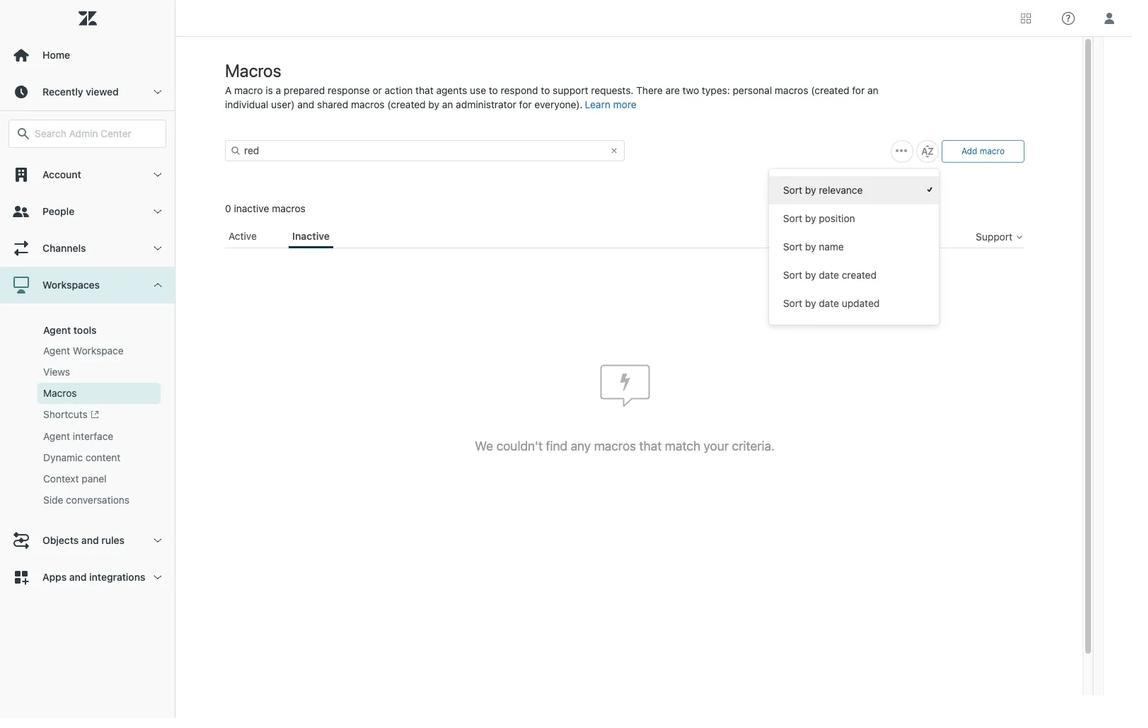 Task type: locate. For each thing, give the bounding box(es) containing it.
None search field
[[1, 120, 173, 148]]

agent workspace link
[[38, 341, 161, 362]]

dynamic
[[43, 452, 83, 464]]

dynamic content element
[[43, 451, 121, 465]]

agent left tools
[[43, 324, 71, 336]]

agent up views
[[43, 345, 70, 357]]

viewed
[[86, 86, 119, 98]]

agent tools element
[[43, 324, 97, 336]]

apps
[[42, 572, 67, 584]]

agent up dynamic
[[43, 431, 70, 443]]

and left rules
[[81, 535, 99, 547]]

0 vertical spatial and
[[81, 535, 99, 547]]

views
[[43, 366, 70, 378]]

agent workspace
[[43, 345, 124, 357]]

user menu image
[[1101, 9, 1120, 27]]

context
[[43, 473, 79, 485]]

macros
[[43, 387, 77, 399]]

and inside dropdown button
[[69, 572, 87, 584]]

channels button
[[0, 230, 175, 267]]

agent interface element
[[43, 430, 113, 444]]

tree item
[[0, 267, 175, 523]]

content
[[86, 452, 121, 464]]

workspaces button
[[0, 267, 175, 304]]

1 vertical spatial and
[[69, 572, 87, 584]]

shortcuts
[[43, 409, 88, 421]]

and inside "dropdown button"
[[81, 535, 99, 547]]

2 agent from the top
[[43, 345, 70, 357]]

and
[[81, 535, 99, 547], [69, 572, 87, 584]]

macros link
[[38, 383, 161, 404]]

agent
[[43, 324, 71, 336], [43, 345, 70, 357], [43, 431, 70, 443]]

1 vertical spatial agent
[[43, 345, 70, 357]]

0 vertical spatial agent
[[43, 324, 71, 336]]

agent interface
[[43, 431, 113, 443]]

objects
[[42, 535, 79, 547]]

rules
[[101, 535, 125, 547]]

1 agent from the top
[[43, 324, 71, 336]]

tree item inside primary element
[[0, 267, 175, 523]]

objects and rules button
[[0, 523, 175, 560]]

tools
[[74, 324, 97, 336]]

dynamic content link
[[38, 448, 161, 469]]

side conversations link
[[38, 490, 161, 511]]

workspace
[[73, 345, 124, 357]]

tree
[[0, 156, 175, 596]]

tree containing account
[[0, 156, 175, 596]]

macros element
[[43, 387, 77, 401]]

integrations
[[89, 572, 145, 584]]

and right apps
[[69, 572, 87, 584]]

context panel link
[[38, 469, 161, 490]]

agent for agent tools
[[43, 324, 71, 336]]

3 agent from the top
[[43, 431, 70, 443]]

people
[[42, 205, 74, 217]]

none search field inside primary element
[[1, 120, 173, 148]]

people button
[[0, 193, 175, 230]]

account
[[42, 169, 81, 181]]

home
[[42, 49, 70, 61]]

2 vertical spatial agent
[[43, 431, 70, 443]]

Search Admin Center field
[[35, 127, 157, 140]]

side conversations
[[43, 494, 130, 507]]

tree item containing workspaces
[[0, 267, 175, 523]]

workspaces group
[[0, 304, 175, 523]]

agent tools
[[43, 324, 97, 336]]

views element
[[43, 365, 70, 380]]



Task type: describe. For each thing, give the bounding box(es) containing it.
agent for agent interface
[[43, 431, 70, 443]]

context panel
[[43, 473, 107, 485]]

apps and integrations button
[[0, 560, 175, 596]]

panel
[[82, 473, 107, 485]]

and for apps
[[69, 572, 87, 584]]

account button
[[0, 156, 175, 193]]

interface
[[73, 431, 113, 443]]

side conversations element
[[43, 494, 130, 508]]

home button
[[0, 37, 175, 74]]

tree inside primary element
[[0, 156, 175, 596]]

help image
[[1063, 12, 1076, 24]]

shortcuts element
[[43, 408, 99, 423]]

dynamic content
[[43, 452, 121, 464]]

agent for agent workspace
[[43, 345, 70, 357]]

and for objects
[[81, 535, 99, 547]]

shortcuts link
[[38, 404, 161, 426]]

recently
[[42, 86, 83, 98]]

recently viewed
[[42, 86, 119, 98]]

primary element
[[0, 0, 176, 719]]

conversations
[[66, 494, 130, 507]]

agent workspace element
[[43, 344, 124, 358]]

views link
[[38, 362, 161, 383]]

workspaces
[[42, 279, 100, 291]]

recently viewed button
[[0, 74, 175, 110]]

zendesk products image
[[1022, 13, 1032, 23]]

side
[[43, 494, 63, 507]]

context panel element
[[43, 473, 107, 487]]

apps and integrations
[[42, 572, 145, 584]]

objects and rules
[[42, 535, 125, 547]]

agent interface link
[[38, 426, 161, 448]]

channels
[[42, 242, 86, 254]]



Task type: vqa. For each thing, say whether or not it's contained in the screenshot.
Fields link
no



